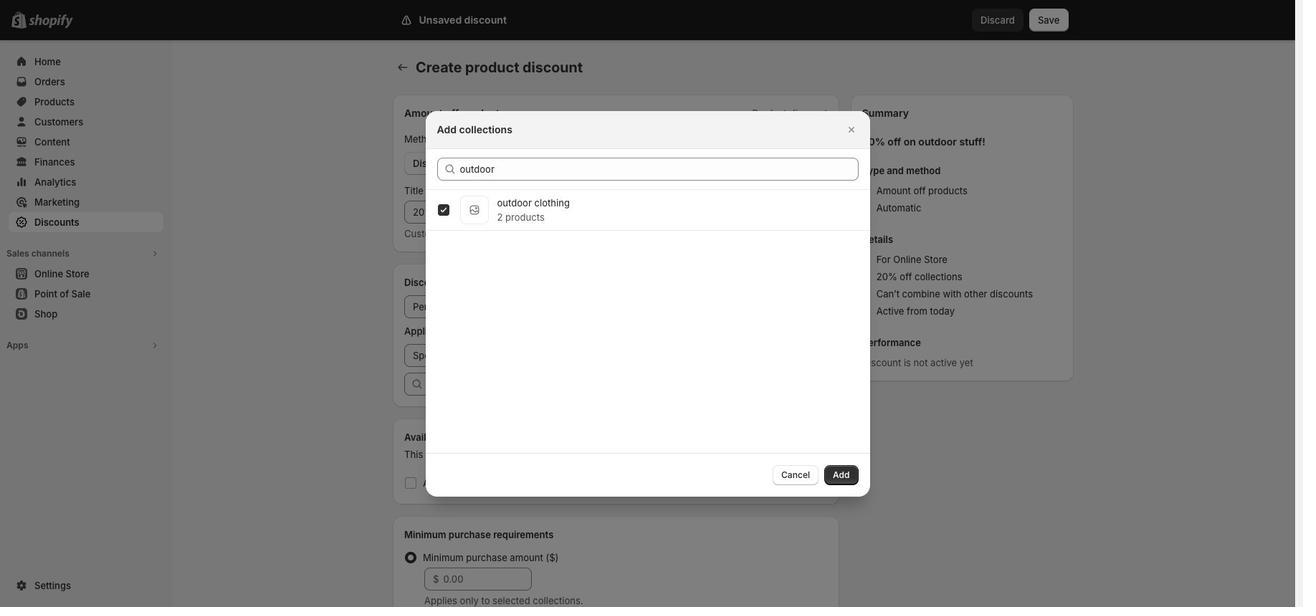 Task type: describe. For each thing, give the bounding box(es) containing it.
shopify image
[[29, 14, 73, 29]]



Task type: locate. For each thing, give the bounding box(es) containing it.
dialog
[[0, 111, 1295, 496]]

Search collections text field
[[460, 157, 858, 180]]



Task type: vqa. For each thing, say whether or not it's contained in the screenshot.
My Store image
no



